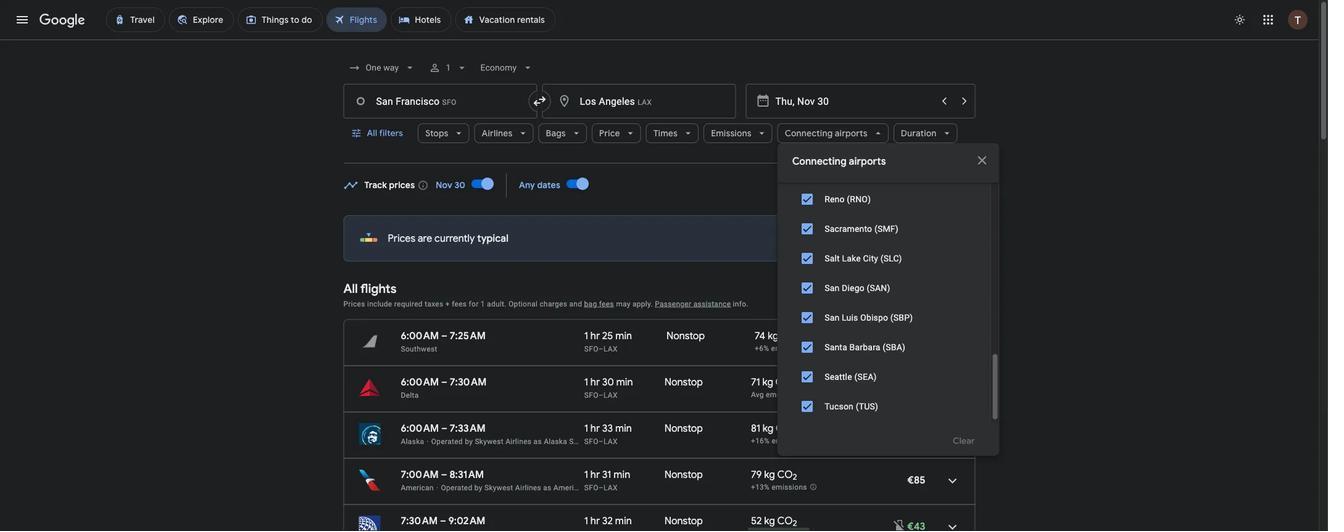 Task type: describe. For each thing, give the bounding box(es) containing it.
– inside 6:00 am – 7:25 am southwest
[[442, 330, 448, 342]]

1 for 1 hr 30 min sfo – lax
[[585, 376, 588, 389]]

kg for 81
[[763, 422, 774, 435]]

bags button
[[539, 119, 587, 148]]

+
[[446, 300, 450, 308]]

prices inside all flights prices include required taxes + fees for 1 adult. optional charges and bag fees may apply. passenger assistance
[[344, 300, 365, 308]]

Departure time: 7:00 AM. text field
[[401, 469, 439, 481]]

this price for this flight doesn't include overhead bin access. if you need a carry-on bag, use the bags filter to update prices. image
[[893, 519, 908, 532]]

santa barbara (sba)
[[825, 342, 906, 353]]

swap origin and destination. image
[[533, 94, 547, 109]]

7:30 am inside 6:00 am – 7:30 am delta
[[450, 376, 487, 389]]

+16%
[[751, 437, 770, 446]]

prices
[[389, 180, 415, 191]]

flight details. leaves san francisco international airport at 7:00 am on thursday, november 30 and arrives at los angeles international airport at 8:31 am on thursday, november 30. image
[[938, 466, 968, 496]]

connecting airports inside popup button
[[785, 128, 868, 139]]

seattle (sea)
[[825, 372, 877, 382]]

skywest for 7:33 am
[[475, 437, 504, 446]]

bag fees button
[[584, 300, 614, 308]]

hr for 33
[[591, 422, 600, 435]]

emissions button
[[704, 119, 773, 148]]

(slc)
[[881, 253, 902, 264]]

prices are currently typical
[[388, 232, 509, 245]]

2 for 74
[[797, 334, 801, 344]]

79
[[751, 469, 762, 481]]

stops button
[[418, 119, 470, 148]]

airlines for 8:31 am
[[515, 484, 541, 492]]

co for 52
[[778, 515, 793, 528]]

52
[[751, 515, 762, 528]]

operated for 8:31 am
[[441, 484, 473, 492]]

charges
[[540, 300, 568, 308]]

7:00 am
[[401, 469, 439, 481]]

6:00 am – 7:30 am delta
[[401, 376, 487, 400]]

tucson (tus)
[[825, 402, 878, 412]]

0 horizontal spatial 7:30 am
[[401, 515, 438, 528]]

co for 74
[[781, 330, 797, 342]]

nonstop for 1 hr 33 min
[[665, 422, 703, 435]]

nonstop flight. element for 1 hr 30 min
[[665, 376, 703, 391]]

total duration 1 hr 30 min. element
[[585, 376, 665, 391]]

price for price
[[599, 128, 620, 139]]

all for flights
[[344, 281, 358, 297]]

tucson
[[825, 402, 854, 412]]

30 inside find the best price region
[[455, 180, 466, 191]]

81
[[751, 422, 761, 435]]

sfo for 1 hr 31 min
[[585, 484, 599, 492]]

emissions
[[711, 128, 752, 139]]

hr for 25
[[591, 330, 600, 342]]

price graph button
[[884, 174, 973, 196]]

leaves san francisco international airport at 7:30 am on thursday, november 30 and arrives at los angeles international airport at 9:02 am on thursday, november 30. element
[[401, 515, 486, 528]]

min for 1 hr 30 min
[[617, 376, 633, 389]]

1 for 1 hr 25 min sfo – lax
[[585, 330, 588, 342]]

all flights main content
[[344, 169, 976, 532]]

1 for 1 hr 31 min sfo – lax
[[585, 469, 588, 481]]

departure time: 6:00 am. text field for 7:33 am
[[401, 422, 439, 435]]

(sea)
[[855, 372, 877, 382]]

Arrival time: 7:30 AM. text field
[[450, 376, 487, 389]]

(rno)
[[847, 194, 871, 204]]

1 alaska from the left
[[401, 437, 424, 446]]

total duration 1 hr 31 min. element
[[585, 469, 665, 483]]

sacramento
[[825, 224, 872, 234]]

operated by skywest airlines as alaska skywest
[[431, 437, 599, 446]]

8:31 am
[[450, 469, 484, 481]]

(tus)
[[856, 402, 878, 412]]

1 horizontal spatial prices
[[388, 232, 416, 245]]

1 for 1 hr 32 min
[[585, 515, 588, 528]]

sfo for 1 hr 30 min
[[585, 391, 599, 400]]

52 kg co 2
[[751, 515, 797, 529]]

1 for 1
[[446, 63, 451, 73]]

any
[[519, 180, 535, 191]]

71 kg co avg emissions
[[751, 376, 802, 400]]

as for 1 hr 33 min
[[534, 437, 542, 446]]

co for 79
[[778, 469, 793, 481]]

Arrival time: 9:02 AM. text field
[[449, 515, 486, 528]]

apply.
[[633, 300, 653, 308]]

learn more about tracked prices image
[[418, 180, 429, 191]]

leaves san francisco international airport at 7:00 am on thursday, november 30 and arrives at los angeles international airport at 8:31 am on thursday, november 30. element
[[401, 469, 484, 481]]

sacramento (smf)
[[825, 224, 899, 234]]

74 kg co 2
[[755, 330, 801, 344]]

skywest for 8:31 am
[[485, 484, 513, 492]]

sfo for 1 hr 25 min
[[585, 345, 599, 353]]

emissions down 74 kg co 2 at the bottom right of page
[[772, 345, 807, 353]]

barbara
[[850, 342, 881, 353]]

32
[[603, 515, 613, 528]]

seattle
[[825, 372, 852, 382]]

2 fees from the left
[[599, 300, 614, 308]]

salt lake city (slc)
[[825, 253, 902, 264]]

times button
[[646, 119, 699, 148]]

close dialog image
[[975, 153, 990, 168]]

1 for 1 hr 33 min sfo – lax
[[585, 422, 588, 435]]

nonstop flight. element for 1 hr 33 min
[[665, 422, 703, 437]]

operated by skywest airlines as american eagle
[[441, 484, 608, 492]]

price graph
[[916, 179, 964, 190]]

Arrival time: 7:25 AM. text field
[[450, 330, 486, 342]]

(sba)
[[883, 342, 906, 353]]

assistance
[[694, 300, 731, 308]]

total duration 1 hr 25 min. element
[[585, 330, 667, 344]]

reno (rno)
[[825, 194, 871, 204]]

– inside 1 hr 30 min sfo – lax
[[599, 391, 604, 400]]

1 vertical spatial connecting
[[793, 155, 847, 168]]

33
[[603, 422, 613, 435]]

– inside '1 hr 25 min sfo – lax'
[[599, 345, 604, 353]]

Departure time: 7:30 AM. text field
[[401, 515, 438, 528]]

price
[[883, 234, 905, 245]]

(rdm)
[[865, 165, 890, 175]]

typical
[[477, 232, 509, 245]]

salt
[[825, 253, 840, 264]]

san luis obispo (sbp)
[[825, 313, 913, 323]]

+13%
[[751, 484, 770, 492]]

25
[[603, 330, 613, 342]]

(smf)
[[875, 224, 899, 234]]

grid
[[852, 179, 869, 190]]

luis
[[842, 313, 858, 323]]

history
[[907, 234, 936, 245]]

nov 30
[[436, 180, 466, 191]]

71
[[751, 376, 760, 389]]

currently
[[435, 232, 475, 245]]

by for 8:31 am
[[475, 484, 483, 492]]

as for 1 hr 31 min
[[544, 484, 552, 492]]

85 euros text field
[[908, 474, 926, 487]]

6:00 am for 6:00 am – 7:33 am
[[401, 422, 439, 435]]

city
[[863, 253, 878, 264]]

emissions inside 71 kg co avg emissions
[[766, 391, 802, 400]]

san for san diego (san)
[[825, 283, 840, 293]]

and
[[570, 300, 582, 308]]

hr for 30
[[591, 376, 600, 389]]

required
[[394, 300, 423, 308]]

graph
[[940, 179, 964, 190]]

(san)
[[867, 283, 890, 293]]

81 kg co +16% emissions
[[751, 422, 808, 446]]

nonstop flight. element for 1 hr 25 min
[[667, 330, 705, 344]]

lax for 33
[[604, 437, 618, 446]]



Task type: locate. For each thing, give the bounding box(es) containing it.
view price history
[[861, 234, 936, 245]]

optional
[[509, 300, 538, 308]]

leaves san francisco international airport at 6:00 am on thursday, november 30 and arrives at los angeles international airport at 7:25 am on thursday, november 30. element
[[401, 330, 486, 342]]

1 horizontal spatial by
[[475, 484, 483, 492]]

by
[[465, 437, 473, 446], [475, 484, 483, 492]]

lax inside '1 hr 25 min sfo – lax'
[[604, 345, 618, 353]]

kg inside 71 kg co avg emissions
[[763, 376, 774, 389]]

san left diego
[[825, 283, 840, 293]]

1 hr 32 min
[[585, 515, 632, 528]]

1
[[446, 63, 451, 73], [481, 300, 485, 308], [585, 330, 588, 342], [585, 376, 588, 389], [585, 422, 588, 435], [585, 469, 588, 481], [585, 515, 588, 528]]

2 departure time: 6:00 am. text field from the top
[[401, 422, 439, 435]]

alaska left skywest
[[544, 437, 567, 446]]

airlines inside popup button
[[482, 128, 513, 139]]

hr down '1 hr 25 min sfo – lax'
[[591, 376, 600, 389]]

sfo inside 1 hr 33 min sfo – lax
[[585, 437, 599, 446]]

+6%
[[755, 345, 770, 353]]

Arrival time: 8:31 AM. text field
[[450, 469, 484, 481]]

lax down 33
[[604, 437, 618, 446]]

4 lax from the top
[[604, 484, 618, 492]]

emissions right avg
[[766, 391, 802, 400]]

1 vertical spatial airports
[[849, 155, 886, 168]]

departure time: 6:00 am. text field up delta
[[401, 376, 439, 389]]

1 vertical spatial 6:00 am
[[401, 376, 439, 389]]

operated down 8:31 am text box
[[441, 484, 473, 492]]

min inside 1 hr 33 min sfo – lax
[[616, 422, 632, 435]]

airlines button
[[475, 119, 534, 148]]

eagle
[[589, 484, 608, 492]]

by for 7:33 am
[[465, 437, 473, 446]]

0 vertical spatial san
[[825, 283, 840, 293]]

price for price unavailable
[[902, 331, 926, 344]]

1 hr 30 min sfo – lax
[[585, 376, 633, 400]]

departure time: 6:00 am. text field for 7:30 am
[[401, 376, 439, 389]]

as
[[534, 437, 542, 446], [544, 484, 552, 492]]

1 vertical spatial 30
[[603, 376, 614, 389]]

1 inside 1 hr 33 min sfo – lax
[[585, 422, 588, 435]]

min for 1 hr 33 min
[[616, 422, 632, 435]]

– left 7:33 am
[[442, 422, 448, 435]]

6:00 am – 7:25 am southwest
[[401, 330, 486, 353]]

airlines
[[482, 128, 513, 139], [506, 437, 532, 446], [515, 484, 541, 492]]

– inside the 1 hr 31 min sfo – lax
[[599, 484, 604, 492]]

0 horizontal spatial by
[[465, 437, 473, 446]]

all filters button
[[344, 119, 413, 148]]

7:33 am
[[450, 422, 486, 435]]

1 horizontal spatial 30
[[603, 376, 614, 389]]

leaves san francisco international airport at 6:00 am on thursday, november 30 and arrives at los angeles international airport at 7:33 am on thursday, november 30. element
[[401, 422, 486, 435]]

3 6:00 am from the top
[[401, 422, 439, 435]]

– left the 7:25 am
[[442, 330, 448, 342]]

30 down '1 hr 25 min sfo – lax'
[[603, 376, 614, 389]]

co right 52
[[778, 515, 793, 528]]

lax down 25
[[604, 345, 618, 353]]

flight details. leaves san francisco international airport at 7:30 am on thursday, november 30 and arrives at los angeles international airport at 9:02 am on thursday, november 30. image
[[938, 513, 968, 532]]

leaves san francisco international airport at 6:00 am on thursday, november 30 and arrives at los angeles international airport at 7:30 am on thursday, november 30. element
[[401, 376, 487, 389]]

connecting airports button
[[778, 119, 889, 148]]

connecting airports up the date grid button
[[793, 155, 886, 168]]

hr inside 1 hr 30 min sfo – lax
[[591, 376, 600, 389]]

2 american from the left
[[554, 484, 587, 492]]

emissions right +16%
[[772, 437, 808, 446]]

dates
[[537, 180, 561, 191]]

for
[[469, 300, 479, 308]]

1 lax from the top
[[604, 345, 618, 353]]

hr inside the 1 hr 31 min sfo – lax
[[591, 469, 600, 481]]

Departure time: 6:00 AM. text field
[[401, 330, 439, 342]]

sfo
[[585, 345, 599, 353], [585, 391, 599, 400], [585, 437, 599, 446], [585, 484, 599, 492]]

0 vertical spatial connecting airports
[[785, 128, 868, 139]]

None search field
[[344, 0, 1000, 456]]

main menu image
[[15, 12, 30, 27]]

san for san luis obispo (sbp)
[[825, 313, 840, 323]]

2 vertical spatial price
[[902, 331, 926, 344]]

change appearance image
[[1226, 5, 1255, 35]]

1 horizontal spatial all
[[367, 128, 377, 139]]

hr for 31
[[591, 469, 600, 481]]

1 vertical spatial as
[[544, 484, 552, 492]]

0 vertical spatial operated
[[431, 437, 463, 446]]

1 inside all flights prices include required taxes + fees for 1 adult. optional charges and bag fees may apply. passenger assistance
[[481, 300, 485, 308]]

1 vertical spatial all
[[344, 281, 358, 297]]

1 san from the top
[[825, 283, 840, 293]]

obispo
[[860, 313, 888, 323]]

4 hr from the top
[[591, 469, 600, 481]]

all inside 'button'
[[367, 128, 377, 139]]

airlines down operated by skywest airlines as alaska skywest
[[515, 484, 541, 492]]

6:00 am up delta
[[401, 376, 439, 389]]

1 vertical spatial departure time: 6:00 am. text field
[[401, 422, 439, 435]]

kg inside 74 kg co 2
[[768, 330, 779, 342]]

4 sfo from the top
[[585, 484, 599, 492]]

duration
[[901, 128, 937, 139]]

as left skywest
[[534, 437, 542, 446]]

min right '31'
[[614, 469, 631, 481]]

emissions inside the 81 kg co +16% emissions
[[772, 437, 808, 446]]

min right 25
[[616, 330, 632, 342]]

7:00 am – 8:31 am
[[401, 469, 484, 481]]

include
[[367, 300, 392, 308]]

2 vertical spatial airlines
[[515, 484, 541, 492]]

southwest
[[401, 345, 438, 353]]

2 6:00 am from the top
[[401, 376, 439, 389]]

co right 71
[[776, 376, 791, 389]]

redmond
[[825, 165, 862, 175]]

0 vertical spatial as
[[534, 437, 542, 446]]

min down '1 hr 25 min sfo – lax'
[[617, 376, 633, 389]]

nonstop for 1 hr 30 min
[[665, 376, 703, 389]]

alaska down leaves san francisco international airport at 6:00 am on thursday, november 30 and arrives at los angeles international airport at 7:33 am on thursday, november 30. element
[[401, 437, 424, 446]]

–
[[442, 330, 448, 342], [599, 345, 604, 353], [442, 376, 448, 389], [599, 391, 604, 400], [442, 422, 448, 435], [599, 437, 604, 446], [441, 469, 447, 481], [599, 484, 604, 492], [440, 515, 446, 528]]

are
[[418, 232, 432, 245]]

0 vertical spatial by
[[465, 437, 473, 446]]

2 inside 79 kg co 2
[[793, 472, 797, 483]]

30 inside 1 hr 30 min sfo – lax
[[603, 376, 614, 389]]

kg right 52
[[765, 515, 776, 528]]

lax inside 1 hr 33 min sfo – lax
[[604, 437, 618, 446]]

american down departure time: 7:00 am. text box
[[401, 484, 434, 492]]

3 lax from the top
[[604, 437, 618, 446]]

min inside '1 hr 25 min sfo – lax'
[[616, 330, 632, 342]]

1 hr 31 min sfo – lax
[[585, 469, 631, 492]]

connecting up redmond
[[785, 128, 833, 139]]

connecting up the date grid button
[[793, 155, 847, 168]]

hr left '31'
[[591, 469, 600, 481]]

find the best price region
[[344, 169, 976, 206]]

date grid
[[831, 179, 869, 190]]

delta
[[401, 391, 419, 400]]

min for 1 hr 31 min
[[614, 469, 631, 481]]

skywest up "arrival time: 9:02 am." text box
[[485, 484, 513, 492]]

loading results progress bar
[[0, 40, 1319, 42]]

7:30 am – 9:02 am
[[401, 515, 486, 528]]

lax down '31'
[[604, 484, 618, 492]]

kg right 74
[[768, 330, 779, 342]]

2 lax from the top
[[604, 391, 618, 400]]

– right departure time: 7:30 am. text box
[[440, 515, 446, 528]]

kg inside 79 kg co 2
[[765, 469, 775, 481]]

min right 32
[[615, 515, 632, 528]]

sfo down the total duration 1 hr 31 min. element
[[585, 484, 599, 492]]

san
[[825, 283, 840, 293], [825, 313, 840, 323]]

1 inside the 1 hr 31 min sfo – lax
[[585, 469, 588, 481]]

kg right 81
[[763, 422, 774, 435]]

6:00 am down delta
[[401, 422, 439, 435]]

sfo down total duration 1 hr 30 min. element
[[585, 391, 599, 400]]

0 horizontal spatial fees
[[452, 300, 467, 308]]

kg inside the 81 kg co +16% emissions
[[763, 422, 774, 435]]

price unavailable
[[874, 331, 926, 356]]

0 vertical spatial prices
[[388, 232, 416, 245]]

date
[[831, 179, 850, 190]]

kg right 79
[[765, 469, 775, 481]]

0 vertical spatial connecting
[[785, 128, 833, 139]]

price for price graph
[[916, 179, 937, 190]]

co right 81
[[776, 422, 792, 435]]

1 horizontal spatial 7:30 am
[[450, 376, 487, 389]]

1 horizontal spatial alaska
[[544, 437, 567, 446]]

2 for 52
[[793, 519, 797, 529]]

1 vertical spatial san
[[825, 313, 840, 323]]

co up "+6% emissions"
[[781, 330, 797, 342]]

1 departure time: 6:00 am. text field from the top
[[401, 376, 439, 389]]

airlines up operated by skywest airlines as american eagle
[[506, 437, 532, 446]]

price left graph
[[916, 179, 937, 190]]

2 alaska from the left
[[544, 437, 567, 446]]

nonstop flight. element
[[667, 330, 705, 344], [665, 376, 703, 391], [665, 422, 703, 437], [665, 469, 703, 483], [665, 515, 703, 529]]

airports
[[835, 128, 868, 139], [849, 155, 886, 168]]

Arrival time: 7:33 AM. text field
[[450, 422, 486, 435]]

kg for 71
[[763, 376, 774, 389]]

1 hr 33 min sfo – lax
[[585, 422, 632, 446]]

0 horizontal spatial 30
[[455, 180, 466, 191]]

1 vertical spatial prices
[[344, 300, 365, 308]]

1 vertical spatial 7:30 am
[[401, 515, 438, 528]]

skywest
[[475, 437, 504, 446], [485, 484, 513, 492]]

1 6:00 am from the top
[[401, 330, 439, 342]]

hr inside 1 hr 33 min sfo – lax
[[591, 422, 600, 435]]

0 vertical spatial airports
[[835, 128, 868, 139]]

0 horizontal spatial american
[[401, 484, 434, 492]]

kg for 74
[[768, 330, 779, 342]]

skywest down arrival time: 7:33 am. text field in the bottom of the page
[[475, 437, 504, 446]]

co inside 52 kg co 2
[[778, 515, 793, 528]]

emissions down 79 kg co 2
[[772, 484, 808, 492]]

– left 7:30 am text box
[[442, 376, 448, 389]]

sfo inside '1 hr 25 min sfo – lax'
[[585, 345, 599, 353]]

1 fees from the left
[[452, 300, 467, 308]]

1 vertical spatial connecting airports
[[793, 155, 886, 168]]

bags
[[546, 128, 566, 139]]

1 inside the total duration 1 hr 32 min. element
[[585, 515, 588, 528]]

co for 81
[[776, 422, 792, 435]]

None text field
[[344, 84, 537, 119], [542, 84, 736, 119], [344, 84, 537, 119], [542, 84, 736, 119]]

connecting airports up redmond
[[785, 128, 868, 139]]

all left flights
[[344, 281, 358, 297]]

31
[[603, 469, 612, 481]]

stops
[[426, 128, 449, 139]]

sfo down total duration 1 hr 33 min. element
[[585, 437, 599, 446]]

43 euros text field
[[908, 521, 926, 532]]

sfo inside 1 hr 30 min sfo – lax
[[585, 391, 599, 400]]

redmond (rdm)
[[825, 165, 890, 175]]

airports down departure text field
[[835, 128, 868, 139]]

30 right nov
[[455, 180, 466, 191]]

kg inside 52 kg co 2
[[765, 515, 776, 528]]

1 inside '1 hr 25 min sfo – lax'
[[585, 330, 588, 342]]

2 for 79
[[793, 472, 797, 483]]

santa
[[825, 342, 847, 353]]

lax for 25
[[604, 345, 618, 353]]

lax for 30
[[604, 391, 618, 400]]

total duration 1 hr 32 min. element
[[585, 515, 665, 529]]

6:00 am for 6:00 am – 7:30 am delta
[[401, 376, 439, 389]]

airports inside popup button
[[835, 128, 868, 139]]

hr inside the total duration 1 hr 32 min. element
[[591, 515, 600, 528]]

min inside 1 hr 30 min sfo – lax
[[617, 376, 633, 389]]

– left 8:31 am
[[441, 469, 447, 481]]

5 hr from the top
[[591, 515, 600, 528]]

0 horizontal spatial all
[[344, 281, 358, 297]]

2 right 52
[[793, 519, 797, 529]]

1 vertical spatial skywest
[[485, 484, 513, 492]]

(sbp)
[[891, 313, 913, 323]]

all for filters
[[367, 128, 377, 139]]

0 vertical spatial airlines
[[482, 128, 513, 139]]

0 vertical spatial price
[[599, 128, 620, 139]]

passenger assistance button
[[655, 300, 731, 308]]

2 hr from the top
[[591, 376, 600, 389]]

prices left include
[[344, 300, 365, 308]]

7:30 am down arrival time: 7:25 am. text box
[[450, 376, 487, 389]]

6:00 am up southwest
[[401, 330, 439, 342]]

as left eagle
[[544, 484, 552, 492]]

min inside the 1 hr 31 min sfo – lax
[[614, 469, 631, 481]]

hr left 33
[[591, 422, 600, 435]]

1 vertical spatial 2
[[793, 472, 797, 483]]

lake
[[842, 253, 861, 264]]

1 vertical spatial by
[[475, 484, 483, 492]]

7:30 am down departure time: 7:00 am. text box
[[401, 515, 438, 528]]

avg
[[751, 391, 764, 400]]

hr for 32
[[591, 515, 600, 528]]

total duration 1 hr 33 min. element
[[585, 422, 665, 437]]

passenger
[[655, 300, 692, 308]]

sfo down total duration 1 hr 25 min. 'element'
[[585, 345, 599, 353]]

flights
[[361, 281, 397, 297]]

2 up +13% emissions
[[793, 472, 797, 483]]

san diego (san)
[[825, 283, 890, 293]]

+6% emissions
[[755, 345, 807, 353]]

1 inside 1 hr 30 min sfo – lax
[[585, 376, 588, 389]]

skywest
[[569, 437, 599, 446]]

departure time: 6:00 am. text field down delta
[[401, 422, 439, 435]]

operated for 7:33 am
[[431, 437, 463, 446]]

taxes
[[425, 300, 444, 308]]

date grid button
[[799, 174, 879, 196]]

2 inside 74 kg co 2
[[797, 334, 801, 344]]

american left eagle
[[554, 484, 587, 492]]

1 hr from the top
[[591, 330, 600, 342]]

fees right bag
[[599, 300, 614, 308]]

– down 33
[[599, 437, 604, 446]]

bag
[[584, 300, 597, 308]]

co for 71
[[776, 376, 791, 389]]

sfo inside the 1 hr 31 min sfo – lax
[[585, 484, 599, 492]]

– down total duration 1 hr 30 min. element
[[599, 391, 604, 400]]

none search field containing connecting airports
[[344, 0, 1000, 456]]

1 horizontal spatial american
[[554, 484, 587, 492]]

0 horizontal spatial prices
[[344, 300, 365, 308]]

nov
[[436, 180, 453, 191]]

6:00 am inside 6:00 am – 7:30 am delta
[[401, 376, 439, 389]]

– inside 6:00 am – 7:30 am delta
[[442, 376, 448, 389]]

None field
[[344, 57, 421, 79], [476, 57, 539, 79], [344, 57, 421, 79], [476, 57, 539, 79]]

price inside popup button
[[599, 128, 620, 139]]

1 horizontal spatial as
[[544, 484, 552, 492]]

€85
[[908, 474, 926, 487]]

fees right +
[[452, 300, 467, 308]]

by down 8:31 am text box
[[475, 484, 483, 492]]

view
[[861, 234, 881, 245]]

kg for 52
[[765, 515, 776, 528]]

6:00 am for 6:00 am – 7:25 am southwest
[[401, 330, 439, 342]]

1 sfo from the top
[[585, 345, 599, 353]]

co inside 71 kg co avg emissions
[[776, 376, 791, 389]]

0 vertical spatial 30
[[455, 180, 466, 191]]

all left filters
[[367, 128, 377, 139]]

price inside button
[[916, 179, 937, 190]]

1 hr 25 min sfo – lax
[[585, 330, 632, 353]]

2 up "+6% emissions"
[[797, 334, 801, 344]]

0 vertical spatial 2
[[797, 334, 801, 344]]

co inside 79 kg co 2
[[778, 469, 793, 481]]

30
[[455, 180, 466, 191], [603, 376, 614, 389]]

airports up grid
[[849, 155, 886, 168]]

nonstop flight. element for 1 hr 31 min
[[665, 469, 703, 483]]

diego
[[842, 283, 865, 293]]

operated down leaves san francisco international airport at 6:00 am on thursday, november 30 and arrives at los angeles international airport at 7:33 am on thursday, november 30. element
[[431, 437, 463, 446]]

co inside 74 kg co 2
[[781, 330, 797, 342]]

0 vertical spatial 7:30 am
[[450, 376, 487, 389]]

1 vertical spatial operated
[[441, 484, 473, 492]]

filters
[[379, 128, 403, 139]]

prices left are
[[388, 232, 416, 245]]

price inside the price unavailable
[[902, 331, 926, 344]]

price right bags popup button
[[599, 128, 620, 139]]

price down (sbp)
[[902, 331, 926, 344]]

connecting inside popup button
[[785, 128, 833, 139]]

may
[[616, 300, 631, 308]]

min for 1 hr 25 min
[[616, 330, 632, 342]]

0 horizontal spatial alaska
[[401, 437, 424, 446]]

co up +13% emissions
[[778, 469, 793, 481]]

1 inside 1 popup button
[[446, 63, 451, 73]]

7:25 am
[[450, 330, 486, 342]]

6:00 am – 7:33 am
[[401, 422, 486, 435]]

2 sfo from the top
[[585, 391, 599, 400]]

– down 25
[[599, 345, 604, 353]]

all filters
[[367, 128, 403, 139]]

lax down total duration 1 hr 30 min. element
[[604, 391, 618, 400]]

all inside all flights prices include required taxes + fees for 1 adult. optional charges and bag fees may apply. passenger assistance
[[344, 281, 358, 297]]

kg for 79
[[765, 469, 775, 481]]

– down '31'
[[599, 484, 604, 492]]

– inside 1 hr 33 min sfo – lax
[[599, 437, 604, 446]]

79 kg co 2
[[751, 469, 797, 483]]

min right 33
[[616, 422, 632, 435]]

2 vertical spatial 6:00 am
[[401, 422, 439, 435]]

2 san from the top
[[825, 313, 840, 323]]

Departure time: 6:00 AM. text field
[[401, 376, 439, 389], [401, 422, 439, 435]]

lax inside the 1 hr 31 min sfo – lax
[[604, 484, 618, 492]]

6:00 am inside 6:00 am – 7:25 am southwest
[[401, 330, 439, 342]]

2 vertical spatial 2
[[793, 519, 797, 529]]

1 horizontal spatial fees
[[599, 300, 614, 308]]

airlines for 7:33 am
[[506, 437, 532, 446]]

hr left 32
[[591, 515, 600, 528]]

0 vertical spatial departure time: 6:00 am. text field
[[401, 376, 439, 389]]

hr left 25
[[591, 330, 600, 342]]

nonstop for 1 hr 31 min
[[665, 469, 703, 481]]

hr inside '1 hr 25 min sfo – lax'
[[591, 330, 600, 342]]

by down arrival time: 7:33 am. text field in the bottom of the page
[[465, 437, 473, 446]]

3 hr from the top
[[591, 422, 600, 435]]

0 vertical spatial skywest
[[475, 437, 504, 446]]

san left luis
[[825, 313, 840, 323]]

nonstop for 1 hr 25 min
[[667, 330, 705, 342]]

2 inside 52 kg co 2
[[793, 519, 797, 529]]

kg
[[768, 330, 779, 342], [763, 376, 774, 389], [763, 422, 774, 435], [765, 469, 775, 481], [765, 515, 776, 528]]

airlines right stops popup button
[[482, 128, 513, 139]]

1 vertical spatial price
[[916, 179, 937, 190]]

1 vertical spatial airlines
[[506, 437, 532, 446]]

price
[[599, 128, 620, 139], [916, 179, 937, 190], [902, 331, 926, 344]]

0 horizontal spatial as
[[534, 437, 542, 446]]

co inside the 81 kg co +16% emissions
[[776, 422, 792, 435]]

Departure text field
[[776, 85, 934, 118]]

3 sfo from the top
[[585, 437, 599, 446]]

kg right 71
[[763, 376, 774, 389]]

lax for 31
[[604, 484, 618, 492]]

lax inside 1 hr 30 min sfo – lax
[[604, 391, 618, 400]]

emissions
[[772, 345, 807, 353], [766, 391, 802, 400], [772, 437, 808, 446], [772, 484, 808, 492]]

1 american from the left
[[401, 484, 434, 492]]

sfo for 1 hr 33 min
[[585, 437, 599, 446]]

american
[[401, 484, 434, 492], [554, 484, 587, 492]]

0 vertical spatial 6:00 am
[[401, 330, 439, 342]]

0 vertical spatial all
[[367, 128, 377, 139]]



Task type: vqa. For each thing, say whether or not it's contained in the screenshot.
KG corresponding to 79
yes



